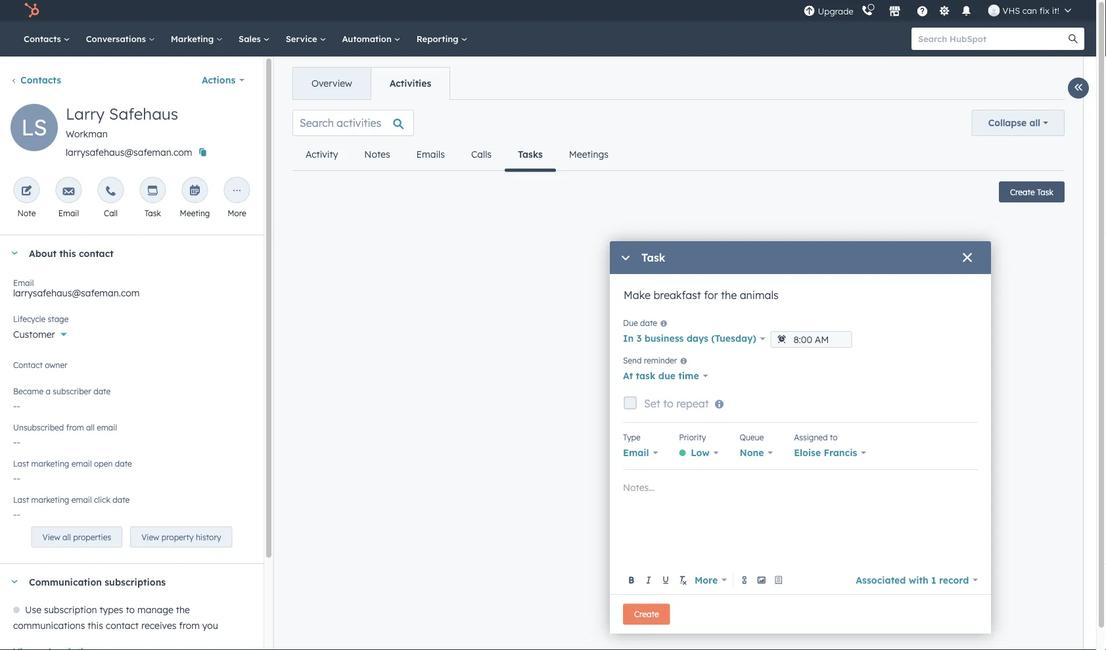 Task type: describe. For each thing, give the bounding box(es) containing it.
conversations link
[[78, 21, 163, 57]]

last marketing email click date
[[13, 495, 130, 505]]

create for create
[[634, 609, 659, 619]]

meetings button
[[556, 139, 622, 170]]

from inside use subscription types to manage the communications this contact receives from you
[[179, 620, 200, 631]]

can
[[1023, 5, 1037, 16]]

at task due time
[[623, 370, 699, 382]]

calls button
[[458, 139, 505, 170]]

service
[[286, 33, 320, 44]]

last marketing email open date
[[13, 459, 132, 468]]

1 vertical spatial contacts
[[20, 74, 61, 86]]

properties
[[73, 532, 111, 542]]

3
[[637, 333, 642, 344]]

at task due time button
[[623, 367, 708, 385]]

Title text field
[[623, 287, 978, 314]]

no
[[13, 365, 26, 376]]

eloise francis image
[[988, 5, 1000, 16]]

Last marketing email open date text field
[[13, 466, 250, 487]]

actions
[[202, 74, 236, 86]]

create button
[[623, 604, 670, 625]]

send
[[623, 355, 642, 365]]

call
[[104, 208, 118, 218]]

collapse all button
[[972, 110, 1065, 136]]

contact inside use subscription types to manage the communications this contact receives from you
[[106, 620, 139, 631]]

a
[[46, 386, 51, 396]]

task inside button
[[1037, 187, 1054, 197]]

settings image
[[939, 6, 951, 17]]

low button
[[679, 444, 719, 462]]

calls
[[471, 149, 492, 160]]

vhs
[[1003, 5, 1020, 16]]

email for open
[[71, 459, 92, 468]]

workman
[[66, 128, 108, 140]]

to for assigned
[[830, 432, 838, 442]]

subscriptions
[[105, 576, 166, 588]]

notifications image
[[961, 6, 973, 18]]

meetings
[[569, 149, 609, 160]]

associated
[[856, 574, 906, 586]]

sales link
[[231, 21, 278, 57]]

record
[[939, 574, 969, 586]]

marketing
[[171, 33, 216, 44]]

none button
[[740, 444, 773, 462]]

view for view all properties
[[42, 532, 60, 542]]

communications
[[13, 620, 85, 631]]

due date
[[623, 318, 657, 328]]

became
[[13, 386, 44, 396]]

more image
[[231, 185, 243, 197]]

emails button
[[403, 139, 458, 170]]

0 vertical spatial contacts link
[[16, 21, 78, 57]]

notes button
[[351, 139, 403, 170]]

date right open
[[115, 459, 132, 468]]

search button
[[1062, 28, 1085, 50]]

in
[[623, 333, 634, 344]]

assigned to
[[794, 432, 838, 442]]

notes
[[364, 149, 390, 160]]

activity
[[306, 149, 338, 160]]

1 vertical spatial all
[[86, 422, 95, 432]]

date right 'subscriber'
[[93, 386, 111, 396]]

view property history
[[141, 532, 221, 542]]

meeting
[[180, 208, 210, 218]]

calling icon button
[[856, 2, 879, 19]]

hubspot link
[[16, 3, 49, 18]]

service link
[[278, 21, 334, 57]]

to for set
[[663, 397, 674, 410]]

last for last marketing email open date
[[13, 459, 29, 468]]

you
[[202, 620, 218, 631]]

all for view all properties
[[62, 532, 71, 542]]

Search activities search field
[[293, 110, 414, 136]]

email for click
[[71, 495, 92, 505]]

HH:MM text field
[[771, 331, 852, 348]]

eloise francis
[[794, 447, 857, 459]]

settings link
[[937, 4, 953, 17]]

stage
[[48, 314, 69, 324]]

1 vertical spatial larrysafehaus@safeman.com
[[13, 287, 140, 299]]

more button
[[692, 571, 730, 589]]

days
[[687, 333, 709, 344]]

Search HubSpot search field
[[912, 28, 1073, 50]]

0 vertical spatial email
[[58, 208, 79, 218]]

create task
[[1010, 187, 1054, 197]]

tasks button
[[505, 139, 556, 172]]

larry
[[66, 104, 105, 124]]

associated with 1 record button
[[856, 571, 978, 589]]

business
[[645, 333, 684, 344]]

set to repeat
[[644, 397, 709, 410]]

2 vertical spatial task
[[642, 251, 666, 264]]

customer
[[13, 329, 55, 340]]

unsubscribed
[[13, 422, 64, 432]]

view for view property history
[[141, 532, 159, 542]]

caret image for communication subscriptions
[[11, 580, 18, 583]]

lifecycle
[[13, 314, 45, 324]]

date right due
[[640, 318, 657, 328]]

reporting
[[417, 33, 461, 44]]

view all properties
[[42, 532, 111, 542]]

create task button
[[999, 181, 1065, 202]]

email larrysafehaus@safeman.com
[[13, 278, 140, 299]]

customer button
[[13, 321, 250, 343]]

view all properties link
[[31, 527, 122, 548]]

contact inside about this contact dropdown button
[[79, 247, 114, 259]]



Task type: vqa. For each thing, say whether or not it's contained in the screenshot.
1st Press to sort. element from the right
no



Task type: locate. For each thing, give the bounding box(es) containing it.
search image
[[1069, 34, 1078, 43]]

overview button
[[293, 68, 371, 99]]

low
[[691, 447, 710, 459]]

upgrade
[[818, 6, 854, 17]]

conversations
[[86, 33, 148, 44]]

Unsubscribed from all email text field
[[13, 430, 250, 451]]

about this contact
[[29, 247, 114, 259]]

last
[[13, 459, 29, 468], [13, 495, 29, 505]]

repeat
[[677, 397, 709, 410]]

activities
[[390, 78, 431, 89]]

task
[[636, 370, 656, 382]]

this inside dropdown button
[[59, 247, 76, 259]]

create inside button
[[634, 609, 659, 619]]

view left property
[[141, 532, 159, 542]]

time
[[679, 370, 699, 382]]

overview
[[312, 78, 352, 89]]

none
[[740, 447, 764, 459]]

1 horizontal spatial this
[[88, 620, 103, 631]]

type
[[623, 432, 641, 442]]

0 vertical spatial create
[[1010, 187, 1035, 197]]

reminder
[[644, 355, 677, 365]]

last for last marketing email click date
[[13, 495, 29, 505]]

marketing for last marketing email click date
[[31, 495, 69, 505]]

create inside button
[[1010, 187, 1035, 197]]

email image
[[63, 185, 75, 197]]

navigation containing overview
[[293, 67, 450, 100]]

0 vertical spatial to
[[663, 397, 674, 410]]

caret image for about this contact
[[11, 251, 18, 255]]

communication subscriptions
[[29, 576, 166, 588]]

0 horizontal spatial task
[[145, 208, 161, 218]]

view property history link
[[130, 527, 232, 548]]

eloise
[[794, 447, 821, 459]]

0 vertical spatial contact
[[79, 247, 114, 259]]

1 vertical spatial caret image
[[11, 580, 18, 583]]

create for create task
[[1010, 187, 1035, 197]]

1 vertical spatial this
[[88, 620, 103, 631]]

minimize dialog image
[[621, 253, 631, 264]]

0 horizontal spatial from
[[66, 422, 84, 432]]

manage
[[137, 604, 173, 616]]

all up open
[[86, 422, 95, 432]]

all left properties
[[62, 532, 71, 542]]

date right click
[[113, 495, 130, 505]]

about
[[29, 247, 57, 259]]

all inside the collapse all popup button
[[1030, 117, 1041, 129]]

collapse all
[[988, 117, 1041, 129]]

email down type
[[623, 447, 649, 459]]

help image
[[917, 6, 929, 18]]

1 horizontal spatial email
[[58, 208, 79, 218]]

close dialog image
[[962, 253, 973, 264]]

1 vertical spatial last
[[13, 495, 29, 505]]

0 vertical spatial marketing
[[31, 459, 69, 468]]

1 navigation from the top
[[293, 67, 450, 100]]

task
[[1037, 187, 1054, 197], [145, 208, 161, 218], [642, 251, 666, 264]]

contact
[[79, 247, 114, 259], [106, 620, 139, 631]]

safehaus
[[109, 104, 178, 124]]

it!
[[1052, 5, 1060, 16]]

1 vertical spatial email
[[13, 278, 34, 288]]

click
[[94, 495, 110, 505]]

more inside popup button
[[695, 574, 718, 586]]

last down unsubscribed
[[13, 459, 29, 468]]

to
[[663, 397, 674, 410], [830, 432, 838, 442], [126, 604, 135, 616]]

note image
[[21, 185, 33, 197]]

sales
[[239, 33, 263, 44]]

send reminder
[[623, 355, 677, 365]]

to up eloise francis popup button
[[830, 432, 838, 442]]

marketing for last marketing email open date
[[31, 459, 69, 468]]

fix
[[1040, 5, 1050, 16]]

open
[[94, 459, 113, 468]]

view left properties
[[42, 532, 60, 542]]

2 last from the top
[[13, 495, 29, 505]]

view
[[42, 532, 60, 542], [141, 532, 159, 542]]

this inside use subscription types to manage the communications this contact receives from you
[[88, 620, 103, 631]]

subscriber
[[53, 386, 91, 396]]

1 vertical spatial navigation
[[293, 139, 622, 172]]

types
[[100, 604, 123, 616]]

1 vertical spatial task
[[145, 208, 161, 218]]

email down the about
[[13, 278, 34, 288]]

in 3 business days (tuesday)
[[623, 333, 757, 344]]

associated with 1 record
[[856, 574, 969, 586]]

2 horizontal spatial email
[[623, 447, 649, 459]]

0 vertical spatial more
[[228, 208, 246, 218]]

2 vertical spatial all
[[62, 532, 71, 542]]

caret image left "communication" on the left of page
[[11, 580, 18, 583]]

larrysafehaus@safeman.com down larry safehaus workman
[[66, 147, 192, 158]]

history
[[196, 532, 221, 542]]

email inside popup button
[[623, 447, 649, 459]]

hubspot image
[[24, 3, 39, 18]]

this down 'types'
[[88, 620, 103, 631]]

contact down 'types'
[[106, 620, 139, 631]]

all for collapse all
[[1030, 117, 1041, 129]]

1 view from the left
[[42, 532, 60, 542]]

2 marketing from the top
[[31, 495, 69, 505]]

emails
[[417, 149, 445, 160]]

priority
[[679, 432, 706, 442]]

caret image inside communication subscriptions dropdown button
[[11, 580, 18, 583]]

1 last from the top
[[13, 459, 29, 468]]

marketplaces image
[[889, 6, 901, 18]]

1 horizontal spatial view
[[141, 532, 159, 542]]

upgrade image
[[804, 6, 816, 17]]

navigation containing activity
[[293, 139, 622, 172]]

more
[[228, 208, 246, 218], [695, 574, 718, 586]]

1 horizontal spatial from
[[179, 620, 200, 631]]

1 vertical spatial contact
[[106, 620, 139, 631]]

0 horizontal spatial this
[[59, 247, 76, 259]]

larry safehaus workman
[[66, 104, 178, 140]]

from up last marketing email open date
[[66, 422, 84, 432]]

at
[[623, 370, 633, 382]]

caret image
[[11, 251, 18, 255], [11, 580, 18, 583]]

contacts link
[[16, 21, 78, 57], [11, 74, 61, 86]]

the
[[176, 604, 190, 616]]

email inside email larrysafehaus@safeman.com
[[13, 278, 34, 288]]

0 horizontal spatial email
[[13, 278, 34, 288]]

about this contact button
[[0, 235, 250, 271]]

1 horizontal spatial all
[[86, 422, 95, 432]]

owner up a
[[29, 365, 55, 376]]

1 vertical spatial create
[[634, 609, 659, 619]]

calling icon image
[[862, 5, 873, 17]]

2 horizontal spatial to
[[830, 432, 838, 442]]

2 vertical spatial email
[[623, 447, 649, 459]]

receives
[[141, 620, 177, 631]]

communication
[[29, 576, 102, 588]]

0 vertical spatial this
[[59, 247, 76, 259]]

use
[[25, 604, 41, 616]]

(tuesday)
[[711, 333, 757, 344]]

last down last marketing email open date
[[13, 495, 29, 505]]

1 vertical spatial more
[[695, 574, 718, 586]]

caret image left the about
[[11, 251, 18, 255]]

0 vertical spatial from
[[66, 422, 84, 432]]

subscription
[[44, 604, 97, 616]]

email left open
[[71, 459, 92, 468]]

1 vertical spatial to
[[830, 432, 838, 442]]

caret image inside about this contact dropdown button
[[11, 251, 18, 255]]

email
[[97, 422, 117, 432], [71, 459, 92, 468], [71, 495, 92, 505]]

0 vertical spatial all
[[1030, 117, 1041, 129]]

Last marketing email click date text field
[[13, 502, 250, 523]]

0 vertical spatial email
[[97, 422, 117, 432]]

marketing down last marketing email open date
[[31, 495, 69, 505]]

menu containing vhs can fix it!
[[802, 0, 1081, 21]]

1 horizontal spatial more
[[695, 574, 718, 586]]

larrysafehaus@safeman.com up the stage
[[13, 287, 140, 299]]

owner up became a subscriber date
[[45, 360, 68, 370]]

1 horizontal spatial create
[[1010, 187, 1035, 197]]

2 vertical spatial to
[[126, 604, 135, 616]]

2 navigation from the top
[[293, 139, 622, 172]]

1 caret image from the top
[[11, 251, 18, 255]]

contacts
[[24, 33, 64, 44], [20, 74, 61, 86]]

0 vertical spatial last
[[13, 459, 29, 468]]

all right collapse
[[1030, 117, 1041, 129]]

1 horizontal spatial to
[[663, 397, 674, 410]]

all inside view all properties 'link'
[[62, 532, 71, 542]]

marketplaces button
[[881, 0, 909, 21]]

1 vertical spatial marketing
[[31, 495, 69, 505]]

contact owner no owner
[[13, 360, 68, 376]]

1
[[932, 574, 937, 586]]

use subscription types to manage the communications this contact receives from you
[[13, 604, 218, 631]]

1 vertical spatial from
[[179, 620, 200, 631]]

this right the about
[[59, 247, 76, 259]]

0 horizontal spatial more
[[228, 208, 246, 218]]

activity button
[[293, 139, 351, 170]]

lifecycle stage
[[13, 314, 69, 324]]

0 horizontal spatial create
[[634, 609, 659, 619]]

view inside 'link'
[[42, 532, 60, 542]]

1 vertical spatial email
[[71, 459, 92, 468]]

1 marketing from the top
[[31, 459, 69, 468]]

contact
[[13, 360, 43, 370]]

unsubscribed from all email
[[13, 422, 117, 432]]

0 vertical spatial larrysafehaus@safeman.com
[[66, 147, 192, 158]]

set
[[644, 397, 660, 410]]

from down the the
[[179, 620, 200, 631]]

automation
[[342, 33, 394, 44]]

0 horizontal spatial all
[[62, 532, 71, 542]]

reporting link
[[409, 21, 476, 57]]

2 caret image from the top
[[11, 580, 18, 583]]

collapse
[[988, 117, 1027, 129]]

1 vertical spatial contacts link
[[11, 74, 61, 86]]

0 vertical spatial contacts
[[24, 33, 64, 44]]

0 vertical spatial task
[[1037, 187, 1054, 197]]

2 horizontal spatial all
[[1030, 117, 1041, 129]]

to inside use subscription types to manage the communications this contact receives from you
[[126, 604, 135, 616]]

email down 'email' icon at the left
[[58, 208, 79, 218]]

2 view from the left
[[141, 532, 159, 542]]

queue
[[740, 432, 764, 442]]

2 vertical spatial email
[[71, 495, 92, 505]]

eloise francis button
[[794, 444, 866, 462]]

vhs can fix it!
[[1003, 5, 1060, 16]]

email down "became a subscriber date" text box
[[97, 422, 117, 432]]

to right 'types'
[[126, 604, 135, 616]]

no owner button
[[13, 358, 250, 379]]

marketing down unsubscribed
[[31, 459, 69, 468]]

note
[[17, 208, 36, 218]]

meeting image
[[189, 185, 201, 197]]

0 horizontal spatial to
[[126, 604, 135, 616]]

navigation
[[293, 67, 450, 100], [293, 139, 622, 172]]

1 horizontal spatial task
[[642, 251, 666, 264]]

2 horizontal spatial task
[[1037, 187, 1054, 197]]

task image
[[147, 185, 159, 197]]

email left click
[[71, 495, 92, 505]]

contact up email larrysafehaus@safeman.com
[[79, 247, 114, 259]]

date
[[640, 318, 657, 328], [93, 386, 111, 396], [115, 459, 132, 468], [113, 495, 130, 505]]

to right set
[[663, 397, 674, 410]]

due
[[623, 318, 638, 328]]

0 vertical spatial caret image
[[11, 251, 18, 255]]

0 horizontal spatial view
[[42, 532, 60, 542]]

actions button
[[193, 67, 253, 93]]

call image
[[105, 185, 117, 197]]

0 vertical spatial navigation
[[293, 67, 450, 100]]

menu
[[802, 0, 1081, 21]]

Became a subscriber date text field
[[13, 394, 250, 415]]

automation link
[[334, 21, 409, 57]]



